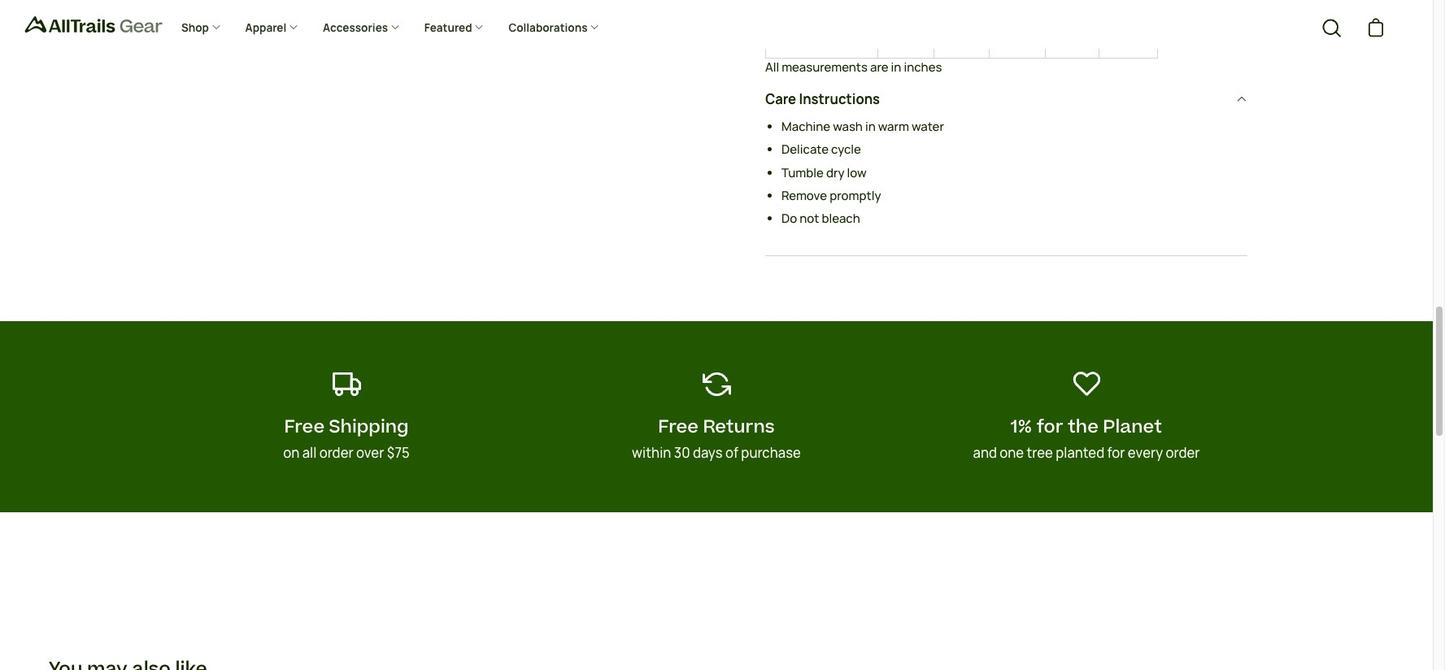Task type: vqa. For each thing, say whether or not it's contained in the screenshot.
bottom in
yes



Task type: describe. For each thing, give the bounding box(es) containing it.
free for free shipping
[[284, 414, 325, 440]]

wash
[[833, 118, 863, 135]]

purchase
[[742, 444, 801, 462]]

0 vertical spatial for
[[1037, 414, 1064, 440]]

promptly
[[830, 187, 882, 204]]

dry
[[827, 164, 845, 181]]

care instructions button
[[766, 80, 1248, 118]]

1%
[[1011, 414, 1033, 440]]

in inside machine wash in warm water delicate cycle tumble dry low remove promptly do not bleach
[[866, 118, 876, 135]]

shop link
[[169, 8, 233, 49]]

collaborations link
[[497, 8, 612, 49]]

do
[[782, 210, 798, 227]]

water
[[912, 118, 945, 135]]

not
[[800, 210, 820, 227]]

bleach
[[822, 210, 861, 227]]

of
[[726, 444, 739, 462]]

toggle plus image for collaborations
[[590, 22, 600, 32]]

free shipping on all order over $75
[[283, 414, 410, 462]]

collaborations
[[509, 21, 590, 35]]

featured link
[[412, 8, 497, 49]]

featured
[[425, 21, 475, 35]]

returns
[[703, 414, 775, 440]]

free for free returns
[[659, 414, 699, 440]]

toggle plus image for apparel
[[289, 22, 299, 32]]

and
[[974, 444, 998, 462]]

one
[[1000, 444, 1025, 462]]

low
[[847, 164, 867, 181]]

shipping
[[329, 414, 409, 440]]

inches
[[904, 60, 943, 76]]

apparel
[[245, 21, 289, 35]]

1 vertical spatial for
[[1108, 444, 1126, 462]]

care
[[766, 90, 797, 108]]

over
[[356, 444, 384, 462]]

accessories
[[323, 21, 390, 35]]

cycle
[[832, 141, 862, 158]]

machine wash in warm water delicate cycle tumble dry low remove promptly do not bleach
[[782, 118, 945, 227]]

every
[[1128, 444, 1164, 462]]

tree
[[1027, 444, 1054, 462]]

care instructions
[[766, 90, 881, 108]]

within
[[632, 444, 672, 462]]

all measurements are in inches
[[766, 60, 943, 76]]

order inside 1% for the planet and one tree planted for every order
[[1166, 444, 1201, 462]]

free returns within 30 days of purchase
[[632, 414, 801, 462]]



Task type: locate. For each thing, give the bounding box(es) containing it.
2 order from the left
[[1166, 444, 1201, 462]]

toggle plus image inside shop link
[[211, 22, 221, 32]]

in right wash
[[866, 118, 876, 135]]

0 horizontal spatial for
[[1037, 414, 1064, 440]]

accessories link
[[311, 8, 412, 49]]

30
[[674, 444, 690, 462]]

for left every
[[1108, 444, 1126, 462]]

order inside free shipping on all order over $75
[[320, 444, 354, 462]]

toggle plus image inside accessories link
[[390, 22, 400, 32]]

3 toggle plus image from the left
[[590, 22, 600, 32]]

remove
[[782, 187, 828, 204]]

on
[[283, 444, 300, 462]]

for up tree
[[1037, 414, 1064, 440]]

toggle plus image for accessories
[[390, 22, 400, 32]]

2 toggle plus image from the left
[[289, 22, 299, 32]]

1 toggle plus image from the left
[[211, 22, 221, 32]]

free up all
[[284, 414, 325, 440]]

2 free from the left
[[659, 414, 699, 440]]

0 vertical spatial in
[[892, 60, 902, 76]]

the
[[1068, 414, 1099, 440]]

1 horizontal spatial in
[[892, 60, 902, 76]]

1 horizontal spatial toggle plus image
[[289, 22, 299, 32]]

apparel link
[[233, 8, 311, 49]]

planted
[[1056, 444, 1105, 462]]

toggle plus image left the collaborations
[[475, 22, 484, 32]]

1 free from the left
[[284, 414, 325, 440]]

shop
[[181, 21, 211, 35]]

are
[[871, 60, 889, 76]]

days
[[693, 444, 723, 462]]

toggle plus image inside collaborations link
[[590, 22, 600, 32]]

2 toggle plus image from the left
[[475, 22, 484, 32]]

all
[[766, 60, 780, 76]]

1 vertical spatial in
[[866, 118, 876, 135]]

0 horizontal spatial order
[[320, 444, 354, 462]]

delicate
[[782, 141, 829, 158]]

$75
[[387, 444, 410, 462]]

toggle plus image
[[390, 22, 400, 32], [475, 22, 484, 32]]

0 horizontal spatial toggle plus image
[[390, 22, 400, 32]]

planet
[[1104, 414, 1163, 440]]

instructions
[[799, 90, 881, 108]]

free inside free returns within 30 days of purchase
[[659, 414, 699, 440]]

warm
[[879, 118, 910, 135]]

toggle plus image
[[211, 22, 221, 32], [289, 22, 299, 32], [590, 22, 600, 32]]

free
[[284, 414, 325, 440], [659, 414, 699, 440]]

order right all
[[320, 444, 354, 462]]

1 horizontal spatial free
[[659, 414, 699, 440]]

1 order from the left
[[320, 444, 354, 462]]

toggle plus image for featured
[[475, 22, 484, 32]]

1 horizontal spatial order
[[1166, 444, 1201, 462]]

tumble
[[782, 164, 824, 181]]

0 horizontal spatial toggle plus image
[[211, 22, 221, 32]]

toggle plus image left featured
[[390, 22, 400, 32]]

machine
[[782, 118, 831, 135]]

all
[[302, 444, 317, 462]]

free up 30
[[659, 414, 699, 440]]

0 horizontal spatial in
[[866, 118, 876, 135]]

measurements
[[782, 60, 868, 76]]

toggle plus image for shop
[[211, 22, 221, 32]]

0 horizontal spatial free
[[284, 414, 325, 440]]

toggle plus image inside featured link
[[475, 22, 484, 32]]

1 horizontal spatial for
[[1108, 444, 1126, 462]]

1% for the planet and one tree planted for every order
[[974, 414, 1201, 462]]

order right every
[[1166, 444, 1201, 462]]

free inside free shipping on all order over $75
[[284, 414, 325, 440]]

order
[[320, 444, 354, 462], [1166, 444, 1201, 462]]

in
[[892, 60, 902, 76], [866, 118, 876, 135]]

for
[[1037, 414, 1064, 440], [1108, 444, 1126, 462]]

in right are
[[892, 60, 902, 76]]

1 horizontal spatial toggle plus image
[[475, 22, 484, 32]]

2 horizontal spatial toggle plus image
[[590, 22, 600, 32]]

toggle plus image inside apparel "link"
[[289, 22, 299, 32]]

1 toggle plus image from the left
[[390, 22, 400, 32]]



